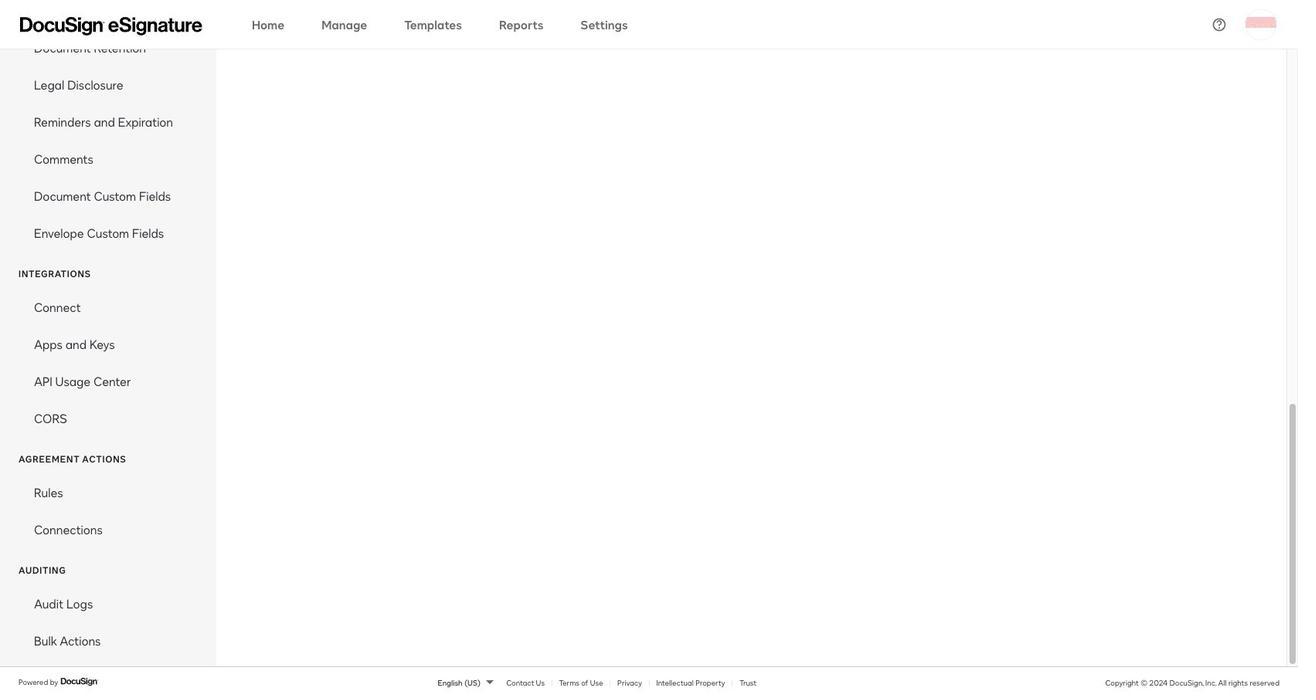 Task type: describe. For each thing, give the bounding box(es) containing it.
your uploaded profile image image
[[1246, 9, 1277, 40]]

auditing element
[[0, 586, 216, 660]]



Task type: locate. For each thing, give the bounding box(es) containing it.
docusign image
[[60, 677, 99, 689]]

docusign admin image
[[20, 17, 203, 35]]

integrations element
[[0, 289, 216, 438]]

agreement actions element
[[0, 475, 216, 549]]

signing and sending element
[[0, 0, 216, 252]]



Task type: vqa. For each thing, say whether or not it's contained in the screenshot.
TEXT BOX
no



